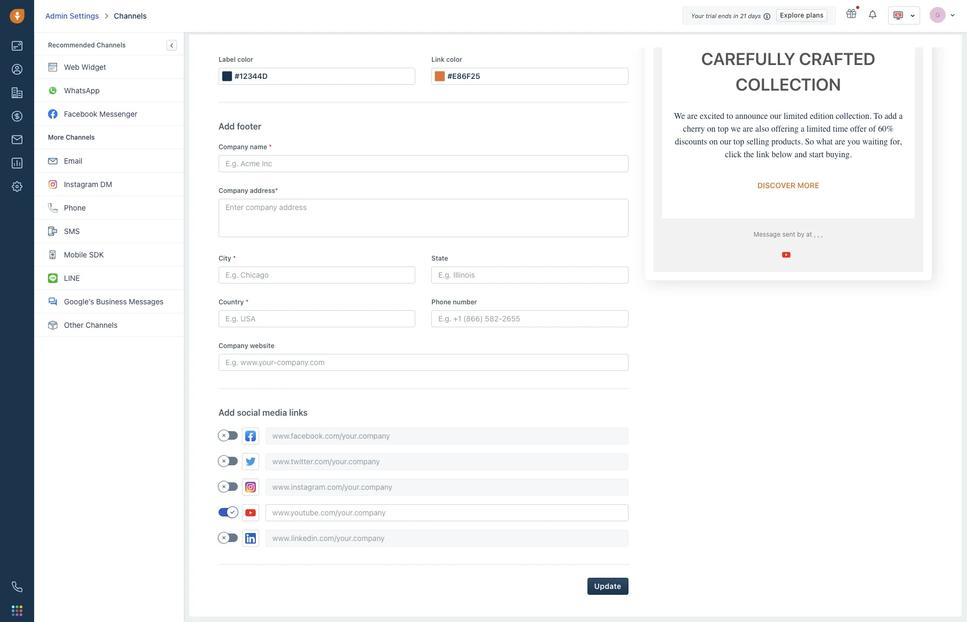 Task type: vqa. For each thing, say whether or not it's contained in the screenshot.
Install
no



Task type: describe. For each thing, give the bounding box(es) containing it.
phone element
[[6, 577, 28, 598]]

dm
[[100, 180, 112, 189]]

explore plans button
[[777, 9, 828, 22]]

sms link
[[35, 220, 184, 243]]

business
[[96, 297, 127, 306]]

other channels
[[64, 321, 118, 330]]

ends
[[719, 12, 732, 19]]

plans
[[807, 11, 824, 19]]

line
[[64, 274, 80, 283]]

ic_arrow_down image
[[911, 12, 916, 19]]

whatsapp link
[[35, 79, 184, 102]]

web
[[64, 62, 80, 72]]

ic_arrow_down image
[[951, 11, 956, 18]]

settings
[[70, 11, 99, 20]]

email
[[64, 156, 82, 165]]

admin settings link
[[45, 11, 99, 21]]

instagram
[[64, 180, 98, 189]]

widget
[[82, 62, 106, 72]]

bell regular image
[[870, 10, 878, 19]]

freshworks switcher image
[[12, 606, 22, 617]]

trial
[[706, 12, 717, 19]]

mobile
[[64, 250, 87, 259]]

instagram dm
[[64, 180, 112, 189]]

facebook messenger link
[[35, 102, 184, 126]]



Task type: locate. For each thing, give the bounding box(es) containing it.
google's
[[64, 297, 94, 306]]

recommended
[[48, 41, 95, 49]]

phone image
[[12, 582, 22, 593]]

recommended channels
[[48, 41, 126, 49]]

your trial ends in 21 days
[[692, 12, 762, 19]]

channels
[[114, 11, 147, 20], [97, 41, 126, 49], [86, 321, 118, 330]]

phone
[[64, 203, 86, 212]]

facebook messenger
[[64, 109, 138, 118]]

mobile sdk
[[64, 250, 104, 259]]

channels for recommended channels
[[97, 41, 126, 49]]

line link
[[35, 267, 184, 290]]

ic_info_icon image
[[764, 12, 772, 21]]

instagram dm link
[[35, 173, 184, 196]]

2 vertical spatial channels
[[86, 321, 118, 330]]

mobile sdk link
[[35, 243, 184, 267]]

channels down google's business messages link
[[86, 321, 118, 330]]

admin
[[45, 11, 68, 20]]

explore
[[781, 11, 805, 19]]

in
[[734, 12, 739, 19]]

channels right settings on the left of page
[[114, 11, 147, 20]]

other channels link
[[35, 314, 184, 337]]

days
[[749, 12, 762, 19]]

web widget link
[[35, 55, 184, 79]]

whatsapp
[[64, 86, 100, 95]]

channels for other channels
[[86, 321, 118, 330]]

sdk
[[89, 250, 104, 259]]

1 vertical spatial channels
[[97, 41, 126, 49]]

email link
[[35, 149, 184, 173]]

web widget
[[64, 62, 106, 72]]

messages
[[129, 297, 164, 306]]

channels up web widget link
[[97, 41, 126, 49]]

missing translation "unavailable" for locale "en-us" image
[[894, 10, 904, 21]]

messenger
[[99, 109, 138, 118]]

sms
[[64, 227, 80, 236]]

phone link
[[35, 196, 184, 220]]

facebook
[[64, 109, 97, 118]]

google's business messages link
[[35, 290, 184, 314]]

admin settings
[[45, 11, 99, 20]]

0 vertical spatial channels
[[114, 11, 147, 20]]

google's business messages
[[64, 297, 164, 306]]

angle left image
[[170, 42, 173, 49]]

your
[[692, 12, 705, 19]]

explore plans
[[781, 11, 824, 19]]

21
[[741, 12, 747, 19]]

other
[[64, 321, 84, 330]]



